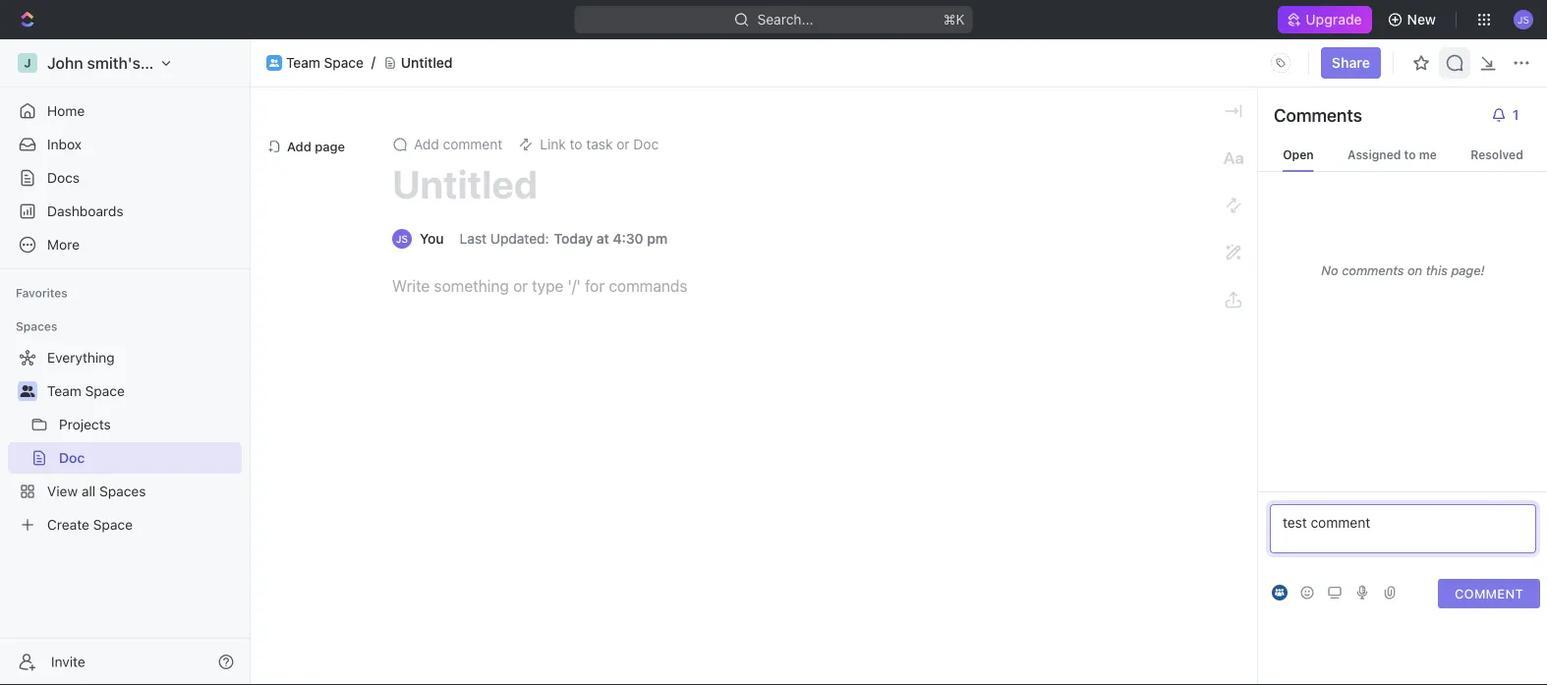 Task type: describe. For each thing, give the bounding box(es) containing it.
add for add page
[[287, 139, 311, 154]]

john smith's workspace
[[47, 54, 226, 72]]

add page
[[287, 139, 345, 154]]

view all spaces
[[47, 483, 146, 500]]

to for assigned
[[1405, 147, 1416, 161]]

0 horizontal spatial team space link
[[47, 376, 238, 407]]

test
[[1283, 515, 1307, 531]]

updated:
[[490, 231, 549, 247]]

js inside js dropdown button
[[1518, 14, 1530, 25]]

1 button
[[1484, 99, 1533, 131]]

favorites button
[[8, 281, 75, 305]]

test comment
[[1283, 515, 1371, 531]]

to for link
[[570, 136, 583, 152]]

docs link
[[8, 162, 242, 194]]

dropdown menu image
[[1265, 47, 1297, 79]]

user group image for the right team space link
[[269, 59, 279, 67]]

1 vertical spatial js
[[396, 233, 408, 244]]

last
[[460, 231, 487, 247]]

search...
[[758, 11, 814, 28]]

tree inside sidebar 'navigation'
[[8, 342, 242, 541]]

john
[[47, 54, 83, 72]]

assigned
[[1348, 147, 1402, 161]]

open
[[1283, 147, 1314, 161]]

create
[[47, 517, 89, 533]]

add comment
[[414, 136, 503, 152]]

more
[[47, 236, 80, 253]]

on
[[1408, 263, 1423, 278]]

home link
[[8, 95, 242, 127]]

team space for the right team space link
[[286, 55, 364, 71]]

⌘k
[[944, 11, 965, 28]]

sidebar navigation
[[0, 39, 255, 685]]

docs
[[47, 170, 80, 186]]

link
[[540, 136, 566, 152]]

upgrade link
[[1279, 6, 1372, 33]]

link to task or doc
[[540, 136, 659, 152]]

pm
[[647, 231, 668, 247]]

assigned to me
[[1348, 147, 1437, 161]]

1 vertical spatial untitled
[[392, 161, 538, 207]]

comment button
[[1439, 579, 1541, 609]]

doc link
[[59, 442, 238, 474]]

link to task or doc button
[[511, 131, 667, 158]]

no comments on this page!
[[1322, 263, 1485, 278]]

2 vertical spatial space
[[93, 517, 133, 533]]

space for left team space link
[[85, 383, 125, 399]]

page
[[315, 139, 345, 154]]

4:30
[[613, 231, 644, 247]]

comment
[[1455, 587, 1524, 601]]

last updated: today at 4:30 pm
[[460, 231, 668, 247]]

0 horizontal spatial spaces
[[16, 320, 57, 333]]

dashboards
[[47, 203, 124, 219]]

you
[[420, 231, 444, 247]]

resolved
[[1471, 147, 1524, 161]]



Task type: vqa. For each thing, say whether or not it's contained in the screenshot.
standard
no



Task type: locate. For each thing, give the bounding box(es) containing it.
1 vertical spatial team space link
[[47, 376, 238, 407]]

workspace
[[145, 54, 226, 72]]

0 horizontal spatial comment
[[443, 136, 503, 152]]

projects
[[59, 416, 111, 433]]

inbox
[[47, 136, 82, 152]]

team space up projects
[[47, 383, 125, 399]]

new
[[1408, 11, 1437, 28]]

space for the right team space link
[[324, 55, 364, 71]]

1 horizontal spatial comment
[[1311, 515, 1371, 531]]

doc
[[634, 136, 659, 152], [59, 450, 85, 466]]

1 horizontal spatial team space
[[286, 55, 364, 71]]

1 vertical spatial user group image
[[20, 385, 35, 397]]

doc right or
[[634, 136, 659, 152]]

smith's
[[87, 54, 141, 72]]

team space for left team space link
[[47, 383, 125, 399]]

j
[[24, 56, 31, 70]]

1 horizontal spatial js
[[1518, 14, 1530, 25]]

team inside sidebar 'navigation'
[[47, 383, 81, 399]]

doc inside link to task or doc dropdown button
[[634, 136, 659, 152]]

1 horizontal spatial team space link
[[286, 55, 364, 71]]

js up 1
[[1518, 14, 1530, 25]]

team down everything
[[47, 383, 81, 399]]

team for the right team space link
[[286, 55, 320, 71]]

team space link
[[286, 55, 364, 71], [47, 376, 238, 407]]

task
[[586, 136, 613, 152]]

js
[[1518, 14, 1530, 25], [396, 233, 408, 244]]

add left page
[[287, 139, 311, 154]]

1 horizontal spatial doc
[[634, 136, 659, 152]]

comment for add comment
[[443, 136, 503, 152]]

to inside link to task or doc dropdown button
[[570, 136, 583, 152]]

0 horizontal spatial user group image
[[20, 385, 35, 397]]

1
[[1513, 107, 1519, 123]]

add
[[414, 136, 439, 152], [287, 139, 311, 154]]

comments
[[1342, 263, 1405, 278]]

doc inside doc link
[[59, 450, 85, 466]]

untitled up the add comment
[[401, 55, 453, 71]]

page!
[[1452, 263, 1485, 278]]

everything
[[47, 350, 115, 366]]

js left you
[[396, 233, 408, 244]]

comment right test
[[1311, 515, 1371, 531]]

comment left link
[[443, 136, 503, 152]]

no
[[1322, 263, 1339, 278]]

0 vertical spatial js
[[1518, 14, 1530, 25]]

1 horizontal spatial user group image
[[269, 59, 279, 67]]

team space link up page
[[286, 55, 364, 71]]

me
[[1420, 147, 1437, 161]]

0 vertical spatial team space link
[[286, 55, 364, 71]]

0 vertical spatial doc
[[634, 136, 659, 152]]

team space up page
[[286, 55, 364, 71]]

to
[[570, 136, 583, 152], [1405, 147, 1416, 161]]

user group image inside tree
[[20, 385, 35, 397]]

today
[[554, 231, 593, 247]]

invite
[[51, 654, 85, 670]]

view
[[47, 483, 78, 500]]

0 horizontal spatial doc
[[59, 450, 85, 466]]

tree containing everything
[[8, 342, 242, 541]]

comment
[[443, 136, 503, 152], [1311, 515, 1371, 531]]

js button
[[1508, 4, 1540, 35]]

team
[[286, 55, 320, 71], [47, 383, 81, 399]]

spaces up the create space link at the left of page
[[99, 483, 146, 500]]

comments
[[1274, 104, 1363, 125]]

comment for test comment
[[1311, 515, 1371, 531]]

team up the add page
[[286, 55, 320, 71]]

dashboards link
[[8, 196, 242, 227]]

or
[[617, 136, 630, 152]]

new button
[[1380, 4, 1448, 35]]

1 vertical spatial spaces
[[99, 483, 146, 500]]

everything link
[[8, 342, 238, 374]]

untitled
[[401, 55, 453, 71], [392, 161, 538, 207]]

0 vertical spatial comment
[[443, 136, 503, 152]]

all
[[82, 483, 96, 500]]

0 horizontal spatial team space
[[47, 383, 125, 399]]

team space inside sidebar 'navigation'
[[47, 383, 125, 399]]

favorites
[[16, 286, 68, 300]]

1 horizontal spatial to
[[1405, 147, 1416, 161]]

upgrade
[[1306, 11, 1362, 28]]

1 horizontal spatial spaces
[[99, 483, 146, 500]]

create space
[[47, 517, 133, 533]]

add up you
[[414, 136, 439, 152]]

0 horizontal spatial add
[[287, 139, 311, 154]]

to right link
[[570, 136, 583, 152]]

1 vertical spatial team
[[47, 383, 81, 399]]

team space
[[286, 55, 364, 71], [47, 383, 125, 399]]

space down view all spaces link at the left
[[93, 517, 133, 533]]

create space link
[[8, 509, 238, 541]]

to left me
[[1405, 147, 1416, 161]]

user group image
[[269, 59, 279, 67], [20, 385, 35, 397]]

0 vertical spatial space
[[324, 55, 364, 71]]

1 vertical spatial team space
[[47, 383, 125, 399]]

view all spaces link
[[8, 476, 238, 507]]

0 horizontal spatial to
[[570, 136, 583, 152]]

more button
[[8, 229, 242, 261]]

1 vertical spatial doc
[[59, 450, 85, 466]]

0 vertical spatial user group image
[[269, 59, 279, 67]]

john smith's workspace, , element
[[18, 53, 37, 73]]

team space link up "projects" 'link'
[[47, 376, 238, 407]]

share
[[1332, 55, 1371, 71]]

1 horizontal spatial team
[[286, 55, 320, 71]]

spaces
[[16, 320, 57, 333], [99, 483, 146, 500]]

doc up view
[[59, 450, 85, 466]]

space up page
[[324, 55, 364, 71]]

1 vertical spatial space
[[85, 383, 125, 399]]

spaces down favorites button
[[16, 320, 57, 333]]

inbox link
[[8, 129, 242, 160]]

0 vertical spatial team
[[286, 55, 320, 71]]

0 vertical spatial team space
[[286, 55, 364, 71]]

0 vertical spatial untitled
[[401, 55, 453, 71]]

space down everything link
[[85, 383, 125, 399]]

team for left team space link
[[47, 383, 81, 399]]

at
[[597, 231, 609, 247]]

user group image for left team space link
[[20, 385, 35, 397]]

tree
[[8, 342, 242, 541]]

1 horizontal spatial add
[[414, 136, 439, 152]]

untitled down the add comment
[[392, 161, 538, 207]]

home
[[47, 103, 85, 119]]

0 vertical spatial spaces
[[16, 320, 57, 333]]

this
[[1427, 263, 1448, 278]]

add for add comment
[[414, 136, 439, 152]]

space
[[324, 55, 364, 71], [85, 383, 125, 399], [93, 517, 133, 533]]

0 horizontal spatial team
[[47, 383, 81, 399]]

0 horizontal spatial js
[[396, 233, 408, 244]]

projects link
[[59, 409, 238, 441]]

1 vertical spatial comment
[[1311, 515, 1371, 531]]



